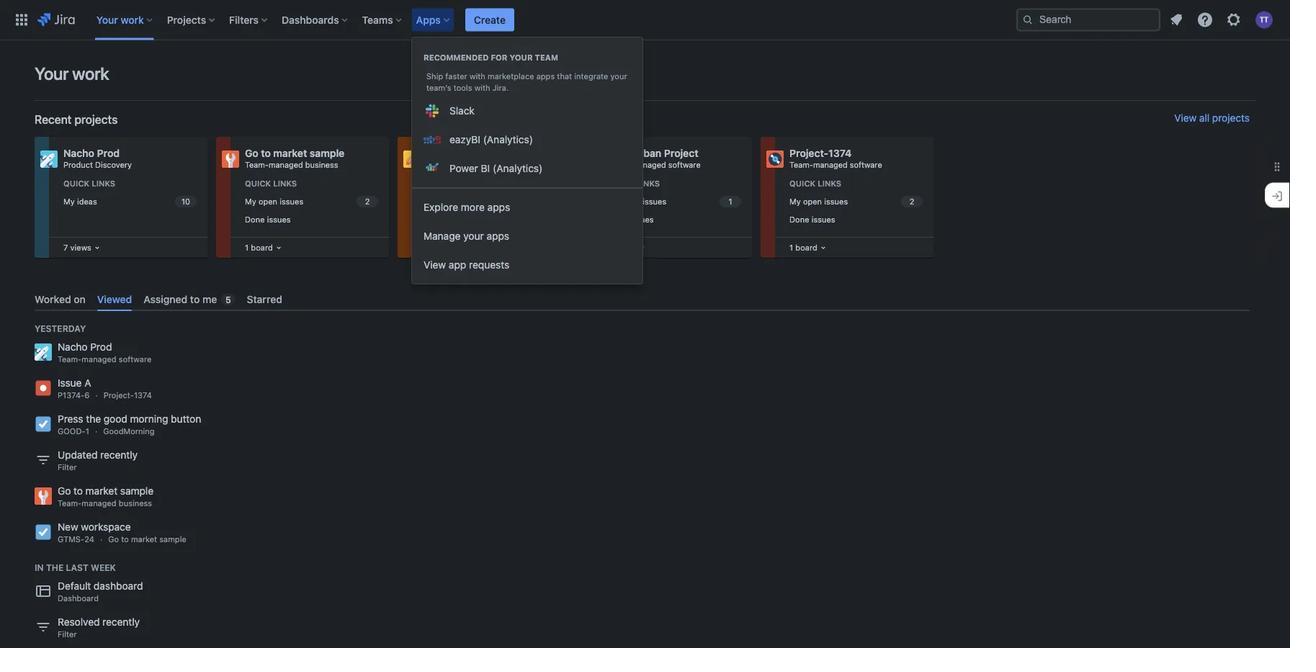 Task type: describe. For each thing, give the bounding box(es) containing it.
7 views
[[63, 243, 91, 252]]

nacho prod team-managed software
[[58, 341, 152, 364]]

updated
[[58, 449, 98, 461]]

ship faster with marketplace apps that integrate your team's tools with jira.
[[427, 72, 627, 93]]

my open issues link for market
[[242, 194, 380, 210]]

recent projects
[[35, 113, 118, 126]]

tools
[[454, 83, 472, 93]]

updated recently filter
[[58, 449, 138, 472]]

done issues link for team-
[[787, 211, 925, 228]]

apps inside ship faster with marketplace apps that integrate your team's tools with jira.
[[536, 72, 555, 81]]

apps
[[416, 14, 441, 26]]

1374 inside project-1374 team-managed software
[[829, 147, 852, 159]]

Search field
[[1017, 8, 1161, 31]]

done issues for managed
[[427, 215, 472, 224]]

board image for market
[[273, 242, 284, 254]]

your inside dropdown button
[[96, 14, 118, 26]]

5
[[225, 295, 231, 305]]

filters button
[[225, 8, 273, 31]]

primary element
[[9, 0, 1017, 40]]

4 quick from the left
[[608, 179, 634, 188]]

view for view app requests
[[424, 259, 446, 271]]

0 horizontal spatial go
[[58, 485, 71, 497]]

goodmorning inside press the good morning button good-1 · goodmorning
[[103, 427, 155, 436]]

new workspace gtms-24 · go to market sample
[[58, 521, 186, 544]]

for
[[491, 53, 508, 62]]

nacho prod product discovery
[[63, 147, 132, 170]]

view all projects link
[[1175, 112, 1250, 127]]

eazybi logo image
[[424, 131, 441, 148]]

product
[[63, 160, 93, 170]]

me
[[202, 293, 217, 305]]

discovery
[[95, 160, 132, 170]]

6
[[84, 391, 90, 400]]

1 board for team-
[[790, 243, 818, 252]]

app
[[449, 259, 466, 271]]

eazybi
[[450, 134, 480, 146]]

marketplace
[[488, 72, 534, 81]]

1 board button for market
[[242, 240, 284, 256]]

market inside new workspace gtms-24 · go to market sample
[[131, 535, 157, 544]]

1 for market
[[245, 243, 249, 252]]

projects button
[[163, 8, 221, 31]]

that
[[557, 72, 572, 81]]

0 vertical spatial business
[[305, 160, 338, 170]]

nacho for nacho prod product discovery
[[63, 147, 94, 159]]

new
[[58, 521, 78, 533]]

p1374-
[[58, 391, 84, 400]]

teams button
[[358, 8, 408, 31]]

create button
[[465, 8, 514, 31]]

workspace
[[81, 521, 131, 533]]

· for a
[[95, 391, 98, 400]]

press the good morning button good-1 · goodmorning
[[58, 413, 201, 436]]

issue a p1374-6 · project-1374
[[58, 377, 152, 400]]

done issues link for market
[[242, 211, 380, 228]]

quick links for market
[[245, 179, 297, 188]]

goodmorning inside goodmorning team-managed software
[[427, 147, 492, 159]]

1 board button for team-
[[787, 240, 829, 256]]

all
[[1200, 112, 1210, 124]]

resolved recently filter
[[58, 616, 140, 640]]

week
[[91, 563, 116, 573]]

your work inside dropdown button
[[96, 14, 144, 26]]

faster
[[445, 72, 467, 81]]

recommended
[[424, 53, 489, 62]]

explore
[[424, 201, 458, 213]]

default
[[58, 580, 91, 592]]

links for market
[[273, 179, 297, 188]]

yesterday
[[35, 324, 86, 334]]

eazybi (analytics) link
[[412, 125, 643, 154]]

button
[[171, 413, 201, 425]]

filter for resolved recently
[[58, 630, 77, 640]]

in the last week
[[35, 563, 116, 573]]

default dashboard dashboard
[[58, 580, 143, 604]]

tab list containing worked on
[[29, 287, 1256, 311]]

view app requests
[[424, 259, 510, 271]]

manage your apps link
[[412, 222, 643, 251]]

teams
[[362, 14, 393, 26]]

filters
[[229, 14, 259, 26]]

requests
[[469, 259, 510, 271]]

done issues link for managed
[[424, 211, 562, 228]]

my for goodmorning
[[427, 197, 438, 206]]

software inside project-1374 team-managed software
[[850, 160, 882, 170]]

view app requests link
[[412, 251, 643, 280]]

assigned to me
[[144, 293, 217, 305]]

1 vertical spatial with
[[475, 83, 490, 93]]

recently for updated recently
[[100, 449, 138, 461]]

quick links for managed
[[427, 179, 478, 188]]

team- inside nacho prod team-managed software
[[58, 355, 82, 364]]

done for market
[[245, 215, 265, 224]]

quick links for product
[[63, 179, 115, 188]]

quick for market
[[245, 179, 271, 188]]

done issues for team-
[[790, 215, 835, 224]]

a
[[84, 377, 91, 389]]

manage your apps
[[424, 230, 509, 242]]

go inside new workspace gtms-24 · go to market sample
[[108, 535, 119, 544]]

the for good
[[86, 413, 101, 425]]

apps for explore more apps
[[488, 201, 510, 213]]

integrate
[[574, 72, 608, 81]]

4 links from the left
[[636, 179, 660, 188]]

1 inside press the good morning button good-1 · goodmorning
[[86, 427, 89, 436]]

prod for nacho prod team-managed software
[[90, 341, 112, 353]]

group containing slack
[[412, 37, 643, 187]]

in
[[35, 563, 44, 573]]

dashboards
[[282, 14, 339, 26]]

0 horizontal spatial work
[[72, 63, 109, 84]]

recent
[[35, 113, 72, 126]]

slack link
[[412, 97, 643, 125]]

gtms-
[[58, 535, 84, 544]]

assigned
[[144, 293, 188, 305]]

manage
[[424, 230, 461, 242]]

7
[[63, 243, 68, 252]]

my open issues link for team-
[[787, 194, 925, 210]]

project- inside project-1374 team-managed software
[[790, 147, 829, 159]]

project-1374 team-managed software
[[790, 147, 882, 170]]

the for last
[[46, 563, 64, 573]]

done for team-
[[790, 215, 809, 224]]

7 views button
[[61, 240, 103, 256]]

0 vertical spatial your
[[510, 53, 533, 62]]

1 vertical spatial your work
[[35, 63, 109, 84]]

slackforatlassianapp logo image
[[424, 102, 441, 120]]

3 my open issues link from the left
[[605, 194, 744, 210]]

views
[[70, 243, 91, 252]]

apps for manage your apps
[[487, 230, 509, 242]]

my open issues link for managed
[[424, 194, 562, 210]]

settings image
[[1226, 11, 1243, 28]]

my for go to market sample
[[245, 197, 256, 206]]

slack
[[450, 105, 475, 117]]

last
[[66, 563, 88, 573]]

(analytics) inside eazybi (analytics) link
[[483, 134, 533, 146]]

2 board image from the left
[[636, 242, 648, 254]]

quick for managed
[[427, 179, 453, 188]]

links for product
[[92, 179, 115, 188]]

power bi (analytics)
[[450, 162, 543, 174]]

search image
[[1022, 14, 1034, 26]]



Task type: vqa. For each thing, say whether or not it's contained in the screenshot.
· inside the New workspace GTMS-24 · Go to market sample
yes



Task type: locate. For each thing, give the bounding box(es) containing it.
good
[[104, 413, 127, 425]]

goodmorning
[[427, 147, 492, 159], [103, 427, 155, 436]]

2 vertical spatial market
[[131, 535, 157, 544]]

filter for updated recently
[[58, 463, 77, 472]]

· inside press the good morning button good-1 · goodmorning
[[95, 427, 97, 436]]

tab list
[[29, 287, 1256, 311]]

0 horizontal spatial your
[[463, 230, 484, 242]]

2 my open issues from the left
[[427, 197, 485, 206]]

nacho inside nacho prod team-managed software
[[58, 341, 88, 353]]

2 done issues from the left
[[427, 215, 472, 224]]

0 horizontal spatial 1 board button
[[242, 240, 284, 256]]

1 horizontal spatial 1 board
[[790, 243, 818, 252]]

1 vertical spatial 1374
[[134, 391, 152, 400]]

work inside dropdown button
[[121, 14, 144, 26]]

0 vertical spatial apps
[[536, 72, 555, 81]]

0 horizontal spatial projects
[[74, 113, 118, 126]]

recently inside updated recently filter
[[100, 449, 138, 461]]

nacho down yesterday
[[58, 341, 88, 353]]

view for view all projects
[[1175, 112, 1197, 124]]

work
[[121, 14, 144, 26], [72, 63, 109, 84]]

ideas
[[77, 197, 97, 206]]

1 filter from the top
[[58, 463, 77, 472]]

my kanban project team-managed software
[[608, 147, 701, 170]]

1 quick from the left
[[63, 179, 89, 188]]

3 links from the left
[[455, 179, 478, 188]]

0 vertical spatial with
[[470, 72, 485, 81]]

recently down press the good morning button good-1 · goodmorning
[[100, 449, 138, 461]]

your work
[[96, 14, 144, 26], [35, 63, 109, 84]]

your inside ship faster with marketplace apps that integrate your team's tools with jira.
[[611, 72, 627, 81]]

5 quick links from the left
[[790, 179, 842, 188]]

1 done issues from the left
[[245, 215, 291, 224]]

1 horizontal spatial goodmorning
[[427, 147, 492, 159]]

starred
[[247, 293, 282, 305]]

1 board from the left
[[251, 243, 273, 252]]

explore more apps link
[[412, 193, 643, 222]]

board image
[[91, 242, 103, 254]]

2 my open issues link from the left
[[424, 194, 562, 210]]

1374 inside issue a p1374-6 · project-1374
[[134, 391, 152, 400]]

2 horizontal spatial board image
[[818, 242, 829, 254]]

go to market sample team-managed business
[[245, 147, 345, 170], [58, 485, 153, 508]]

my for nacho prod
[[63, 197, 75, 206]]

prod up a
[[90, 341, 112, 353]]

board for team-
[[796, 243, 818, 252]]

0 horizontal spatial your
[[35, 63, 69, 84]]

2 open from the left
[[440, 197, 459, 206]]

quick for team-
[[790, 179, 816, 188]]

viewed
[[97, 293, 132, 305]]

view inside view app requests link
[[424, 259, 446, 271]]

1 horizontal spatial project-
[[790, 147, 829, 159]]

worked
[[35, 293, 71, 305]]

3 done issues from the left
[[608, 215, 654, 224]]

1 horizontal spatial work
[[121, 14, 144, 26]]

1 horizontal spatial 1374
[[829, 147, 852, 159]]

2 board from the left
[[796, 243, 818, 252]]

2 horizontal spatial your
[[611, 72, 627, 81]]

create
[[474, 14, 506, 26]]

prod inside nacho prod product discovery
[[97, 147, 120, 159]]

with left the jira.
[[475, 83, 490, 93]]

· right the "6"
[[95, 391, 98, 400]]

4 done issues from the left
[[790, 215, 835, 224]]

1 horizontal spatial 1 board button
[[787, 240, 829, 256]]

0 horizontal spatial business
[[119, 499, 152, 508]]

view inside view all projects link
[[1175, 112, 1197, 124]]

recently down dashboard
[[102, 616, 140, 628]]

1 for team-
[[790, 243, 793, 252]]

done issues for market
[[245, 215, 291, 224]]

good-
[[58, 427, 86, 436]]

links
[[92, 179, 115, 188], [273, 179, 297, 188], [455, 179, 478, 188], [636, 179, 660, 188], [818, 179, 842, 188]]

1 vertical spatial work
[[72, 63, 109, 84]]

3 open from the left
[[622, 197, 641, 206]]

links for managed
[[455, 179, 478, 188]]

2 vertical spatial sample
[[159, 535, 186, 544]]

1 horizontal spatial board
[[796, 243, 818, 252]]

goodmorning team-managed software
[[427, 147, 519, 170]]

1 horizontal spatial 1
[[245, 243, 249, 252]]

your work button
[[92, 8, 158, 31]]

managed inside project-1374 team-managed software
[[813, 160, 848, 170]]

1 horizontal spatial your
[[96, 14, 118, 26]]

2 vertical spatial apps
[[487, 230, 509, 242]]

done issues link
[[242, 211, 380, 228], [424, 211, 562, 228], [605, 211, 744, 228], [787, 211, 925, 228]]

1 links from the left
[[92, 179, 115, 188]]

0 vertical spatial 1374
[[829, 147, 852, 159]]

recently
[[100, 449, 138, 461], [102, 616, 140, 628]]

1 horizontal spatial projects
[[1212, 112, 1250, 124]]

0 horizontal spatial 1
[[86, 427, 89, 436]]

2 vertical spatial your
[[463, 230, 484, 242]]

0 horizontal spatial 1 board
[[245, 243, 273, 252]]

2 1 board from the left
[[790, 243, 818, 252]]

5 quick from the left
[[790, 179, 816, 188]]

1 quick links from the left
[[63, 179, 115, 188]]

4 quick links from the left
[[608, 179, 660, 188]]

recently for resolved recently
[[102, 616, 140, 628]]

0 vertical spatial your
[[96, 14, 118, 26]]

1 vertical spatial go
[[58, 485, 71, 497]]

your right integrate
[[611, 72, 627, 81]]

apps button
[[412, 8, 455, 31]]

0 vertical spatial view
[[1175, 112, 1197, 124]]

team-
[[245, 160, 269, 170], [427, 160, 450, 170], [608, 160, 632, 170], [790, 160, 813, 170], [58, 355, 82, 364], [58, 499, 82, 508]]

0 horizontal spatial board
[[251, 243, 273, 252]]

4 my open issues from the left
[[790, 197, 848, 206]]

explore more apps
[[424, 201, 510, 213]]

0 horizontal spatial view
[[424, 259, 446, 271]]

group
[[412, 37, 643, 187]]

0 horizontal spatial board image
[[273, 242, 284, 254]]

recently inside resolved recently filter
[[102, 616, 140, 628]]

the
[[86, 413, 101, 425], [46, 563, 64, 573]]

1 horizontal spatial view
[[1175, 112, 1197, 124]]

1 vertical spatial apps
[[488, 201, 510, 213]]

1 open from the left
[[259, 197, 277, 206]]

power bi (analytics) link
[[412, 154, 643, 183]]

(analytics)
[[483, 134, 533, 146], [493, 162, 543, 174]]

eazybi (analytics)
[[450, 134, 533, 146]]

1 horizontal spatial sample
[[159, 535, 186, 544]]

1 horizontal spatial go
[[108, 535, 119, 544]]

0 vertical spatial ·
[[95, 391, 98, 400]]

1 vertical spatial the
[[46, 563, 64, 573]]

quick
[[63, 179, 89, 188], [245, 179, 271, 188], [427, 179, 453, 188], [608, 179, 634, 188], [790, 179, 816, 188]]

more
[[461, 201, 485, 213]]

3 done issues link from the left
[[605, 211, 744, 228]]

apps up requests
[[487, 230, 509, 242]]

software inside nacho prod team-managed software
[[119, 355, 152, 364]]

(analytics) up power bi (analytics)
[[483, 134, 533, 146]]

2 horizontal spatial sample
[[310, 147, 345, 159]]

filter down resolved
[[58, 630, 77, 640]]

0 vertical spatial work
[[121, 14, 144, 26]]

1 vertical spatial your
[[35, 63, 69, 84]]

work left projects
[[121, 14, 144, 26]]

quick links
[[63, 179, 115, 188], [245, 179, 297, 188], [427, 179, 478, 188], [608, 179, 660, 188], [790, 179, 842, 188]]

your
[[96, 14, 118, 26], [35, 63, 69, 84]]

1 my open issues link from the left
[[242, 194, 380, 210]]

2 quick links from the left
[[245, 179, 297, 188]]

nacho up the product
[[63, 147, 94, 159]]

board image for team-
[[818, 242, 829, 254]]

my open issues for managed
[[427, 197, 485, 206]]

3 done from the left
[[608, 215, 628, 224]]

1 board image from the left
[[273, 242, 284, 254]]

jira.
[[493, 83, 509, 93]]

projects up nacho prod product discovery
[[74, 113, 118, 126]]

the right in
[[46, 563, 64, 573]]

view left all
[[1175, 112, 1197, 124]]

dashboards button
[[277, 8, 353, 31]]

my inside my kanban project team-managed software
[[608, 147, 623, 159]]

my inside my ideas link
[[63, 197, 75, 206]]

software inside goodmorning team-managed software
[[487, 160, 519, 170]]

· inside new workspace gtms-24 · go to market sample
[[100, 535, 102, 544]]

1 vertical spatial (analytics)
[[493, 162, 543, 174]]

the inside press the good morning button good-1 · goodmorning
[[86, 413, 101, 425]]

1 board for market
[[245, 243, 273, 252]]

open for team-
[[803, 197, 822, 206]]

quick for product
[[63, 179, 89, 188]]

0 vertical spatial nacho
[[63, 147, 94, 159]]

notifications image
[[1168, 11, 1185, 28]]

1 vertical spatial go to market sample team-managed business
[[58, 485, 153, 508]]

1 vertical spatial recently
[[102, 616, 140, 628]]

3 board image from the left
[[818, 242, 829, 254]]

powerbi logo image
[[424, 160, 441, 177]]

team- inside goodmorning team-managed software
[[427, 160, 450, 170]]

board
[[251, 243, 273, 252], [796, 243, 818, 252]]

project- inside issue a p1374-6 · project-1374
[[104, 391, 134, 400]]

power
[[450, 162, 478, 174]]

software inside my kanban project team-managed software
[[668, 160, 701, 170]]

team
[[535, 53, 558, 62]]

issue
[[58, 377, 82, 389]]

my open issues for market
[[245, 197, 303, 206]]

help image
[[1197, 11, 1214, 28]]

view left app on the top left of page
[[424, 259, 446, 271]]

0 vertical spatial filter
[[58, 463, 77, 472]]

work up recent projects
[[72, 63, 109, 84]]

appswitcher icon image
[[13, 11, 30, 28]]

0 horizontal spatial sample
[[120, 485, 153, 497]]

dashboard
[[94, 580, 143, 592]]

to inside new workspace gtms-24 · go to market sample
[[121, 535, 129, 544]]

goodmorning down eazybi
[[427, 147, 492, 159]]

on
[[74, 293, 86, 305]]

1 vertical spatial view
[[424, 259, 446, 271]]

quick links for team-
[[790, 179, 842, 188]]

1 vertical spatial ·
[[95, 427, 97, 436]]

0 vertical spatial go to market sample team-managed business
[[245, 147, 345, 170]]

2 done issues link from the left
[[424, 211, 562, 228]]

0 vertical spatial goodmorning
[[427, 147, 492, 159]]

team- inside project-1374 team-managed software
[[790, 160, 813, 170]]

board for market
[[251, 243, 273, 252]]

1 vertical spatial goodmorning
[[103, 427, 155, 436]]

2 horizontal spatial 1
[[790, 243, 793, 252]]

filter inside resolved recently filter
[[58, 630, 77, 640]]

projects right all
[[1212, 112, 1250, 124]]

project
[[664, 147, 699, 159]]

done
[[245, 215, 265, 224], [427, 215, 446, 224], [608, 215, 628, 224], [790, 215, 809, 224]]

1 vertical spatial nacho
[[58, 341, 88, 353]]

2 vertical spatial ·
[[100, 535, 102, 544]]

your work up recent projects
[[35, 63, 109, 84]]

2 quick from the left
[[245, 179, 271, 188]]

0 horizontal spatial the
[[46, 563, 64, 573]]

worked on
[[35, 293, 86, 305]]

filter inside updated recently filter
[[58, 463, 77, 472]]

team- inside my kanban project team-managed software
[[608, 160, 632, 170]]

1 my open issues from the left
[[245, 197, 303, 206]]

2 links from the left
[[273, 179, 297, 188]]

board image
[[273, 242, 284, 254], [636, 242, 648, 254], [818, 242, 829, 254]]

0 vertical spatial the
[[86, 413, 101, 425]]

0 vertical spatial go
[[245, 147, 258, 159]]

(analytics) down eazybi (analytics) link
[[493, 162, 543, 174]]

5 links from the left
[[818, 179, 842, 188]]

0 vertical spatial your work
[[96, 14, 144, 26]]

1 1 board button from the left
[[242, 240, 284, 256]]

filter down updated
[[58, 463, 77, 472]]

1 done from the left
[[245, 215, 265, 224]]

1 vertical spatial business
[[119, 499, 152, 508]]

market
[[273, 147, 307, 159], [86, 485, 118, 497], [131, 535, 157, 544]]

to
[[261, 147, 271, 159], [190, 293, 200, 305], [74, 485, 83, 497], [121, 535, 129, 544]]

1 vertical spatial market
[[86, 485, 118, 497]]

go
[[245, 147, 258, 159], [58, 485, 71, 497], [108, 535, 119, 544]]

prod inside nacho prod team-managed software
[[90, 341, 112, 353]]

managed inside goodmorning team-managed software
[[450, 160, 485, 170]]

done for managed
[[427, 215, 446, 224]]

0 horizontal spatial go to market sample team-managed business
[[58, 485, 153, 508]]

0 horizontal spatial project-
[[104, 391, 134, 400]]

prod for nacho prod product discovery
[[97, 147, 120, 159]]

4 my open issues link from the left
[[787, 194, 925, 210]]

software
[[487, 160, 519, 170], [668, 160, 701, 170], [850, 160, 882, 170], [119, 355, 152, 364]]

2 done from the left
[[427, 215, 446, 224]]

sample inside new workspace gtms-24 · go to market sample
[[159, 535, 186, 544]]

· right 24
[[100, 535, 102, 544]]

your down more
[[463, 230, 484, 242]]

open for market
[[259, 197, 277, 206]]

recommended for your team
[[424, 53, 558, 62]]

0 vertical spatial recently
[[100, 449, 138, 461]]

2 horizontal spatial go
[[245, 147, 258, 159]]

1374
[[829, 147, 852, 159], [134, 391, 152, 400]]

apps down team
[[536, 72, 555, 81]]

issues
[[280, 197, 303, 206], [461, 197, 485, 206], [643, 197, 667, 206], [824, 197, 848, 206], [267, 215, 291, 224], [449, 215, 472, 224], [630, 215, 654, 224], [812, 215, 835, 224]]

my for project-1374
[[790, 197, 801, 206]]

1 1 board from the left
[[245, 243, 273, 252]]

1 horizontal spatial business
[[305, 160, 338, 170]]

0 vertical spatial (analytics)
[[483, 134, 533, 146]]

open
[[259, 197, 277, 206], [440, 197, 459, 206], [622, 197, 641, 206], [803, 197, 822, 206]]

4 open from the left
[[803, 197, 822, 206]]

0 horizontal spatial market
[[86, 485, 118, 497]]

3 quick links from the left
[[427, 179, 478, 188]]

1 vertical spatial filter
[[58, 630, 77, 640]]

projects
[[1212, 112, 1250, 124], [74, 113, 118, 126]]

0 horizontal spatial 1374
[[134, 391, 152, 400]]

0 vertical spatial prod
[[97, 147, 120, 159]]

my open issues for team-
[[790, 197, 848, 206]]

your work left projects
[[96, 14, 144, 26]]

0 horizontal spatial goodmorning
[[103, 427, 155, 436]]

nacho inside nacho prod product discovery
[[63, 147, 94, 159]]

1 vertical spatial prod
[[90, 341, 112, 353]]

jira image
[[37, 11, 75, 28], [37, 11, 75, 28]]

your up marketplace
[[510, 53, 533, 62]]

apps right more
[[488, 201, 510, 213]]

· for workspace
[[100, 535, 102, 544]]

bi
[[481, 162, 490, 174]]

open for managed
[[440, 197, 459, 206]]

1 horizontal spatial go to market sample team-managed business
[[245, 147, 345, 170]]

with up tools
[[470, 72, 485, 81]]

1 vertical spatial sample
[[120, 485, 153, 497]]

managed inside my kanban project team-managed software
[[632, 160, 666, 170]]

managed inside nacho prod team-managed software
[[82, 355, 116, 364]]

3 quick from the left
[[427, 179, 453, 188]]

nacho for nacho prod team-managed software
[[58, 341, 88, 353]]

links for team-
[[818, 179, 842, 188]]

1 horizontal spatial your
[[510, 53, 533, 62]]

dashboard
[[58, 594, 99, 604]]

2 vertical spatial go
[[108, 535, 119, 544]]

4 done issues link from the left
[[787, 211, 925, 228]]

projects
[[167, 14, 206, 26]]

team's
[[427, 83, 451, 93]]

goodmorning down good
[[103, 427, 155, 436]]

project-
[[790, 147, 829, 159], [104, 391, 134, 400]]

apps
[[536, 72, 555, 81], [488, 201, 510, 213], [487, 230, 509, 242]]

· right good-
[[95, 427, 97, 436]]

view all projects
[[1175, 112, 1250, 124]]

prod up discovery
[[97, 147, 120, 159]]

2 1 board button from the left
[[787, 240, 829, 256]]

your inside manage your apps link
[[463, 230, 484, 242]]

banner containing your work
[[0, 0, 1290, 40]]

banner
[[0, 0, 1290, 40]]

press
[[58, 413, 83, 425]]

0 vertical spatial project-
[[790, 147, 829, 159]]

1 done issues link from the left
[[242, 211, 380, 228]]

0 vertical spatial market
[[273, 147, 307, 159]]

resolved
[[58, 616, 100, 628]]

4 done from the left
[[790, 215, 809, 224]]

ship
[[427, 72, 443, 81]]

1 horizontal spatial the
[[86, 413, 101, 425]]

2 filter from the top
[[58, 630, 77, 640]]

· inside issue a p1374-6 · project-1374
[[95, 391, 98, 400]]

your profile and settings image
[[1256, 11, 1273, 28]]

1 vertical spatial project-
[[104, 391, 134, 400]]

3 my open issues from the left
[[608, 197, 667, 206]]

morning
[[130, 413, 168, 425]]

1 vertical spatial your
[[611, 72, 627, 81]]

24
[[84, 535, 94, 544]]

1 horizontal spatial market
[[131, 535, 157, 544]]

my ideas link
[[61, 194, 199, 210]]

the left good
[[86, 413, 101, 425]]

2 horizontal spatial market
[[273, 147, 307, 159]]

0 vertical spatial sample
[[310, 147, 345, 159]]

my ideas
[[63, 197, 97, 206]]

1 horizontal spatial board image
[[636, 242, 648, 254]]

(analytics) inside power bi (analytics) link
[[493, 162, 543, 174]]



